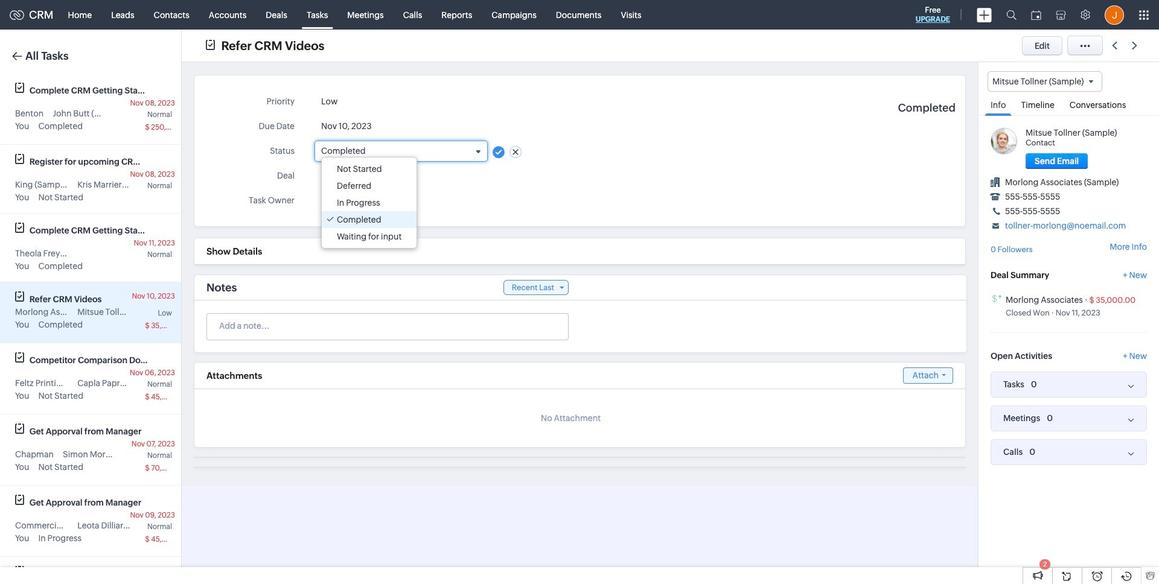 Task type: describe. For each thing, give the bounding box(es) containing it.
profile image
[[1106, 5, 1125, 24]]

search element
[[1000, 0, 1025, 30]]

next record image
[[1133, 42, 1141, 50]]

calendar image
[[1032, 10, 1042, 20]]

previous record image
[[1113, 42, 1118, 50]]



Task type: locate. For each thing, give the bounding box(es) containing it.
Add a note... field
[[207, 320, 568, 332]]

logo image
[[10, 10, 24, 20]]

create menu element
[[970, 0, 1000, 29]]

None field
[[988, 71, 1103, 92], [321, 146, 482, 157], [988, 71, 1103, 92], [321, 146, 482, 157]]

profile element
[[1098, 0, 1132, 29]]

search image
[[1007, 10, 1017, 20]]

create menu image
[[978, 8, 993, 22]]

None button
[[1026, 154, 1089, 169]]

tree
[[322, 158, 417, 249]]



